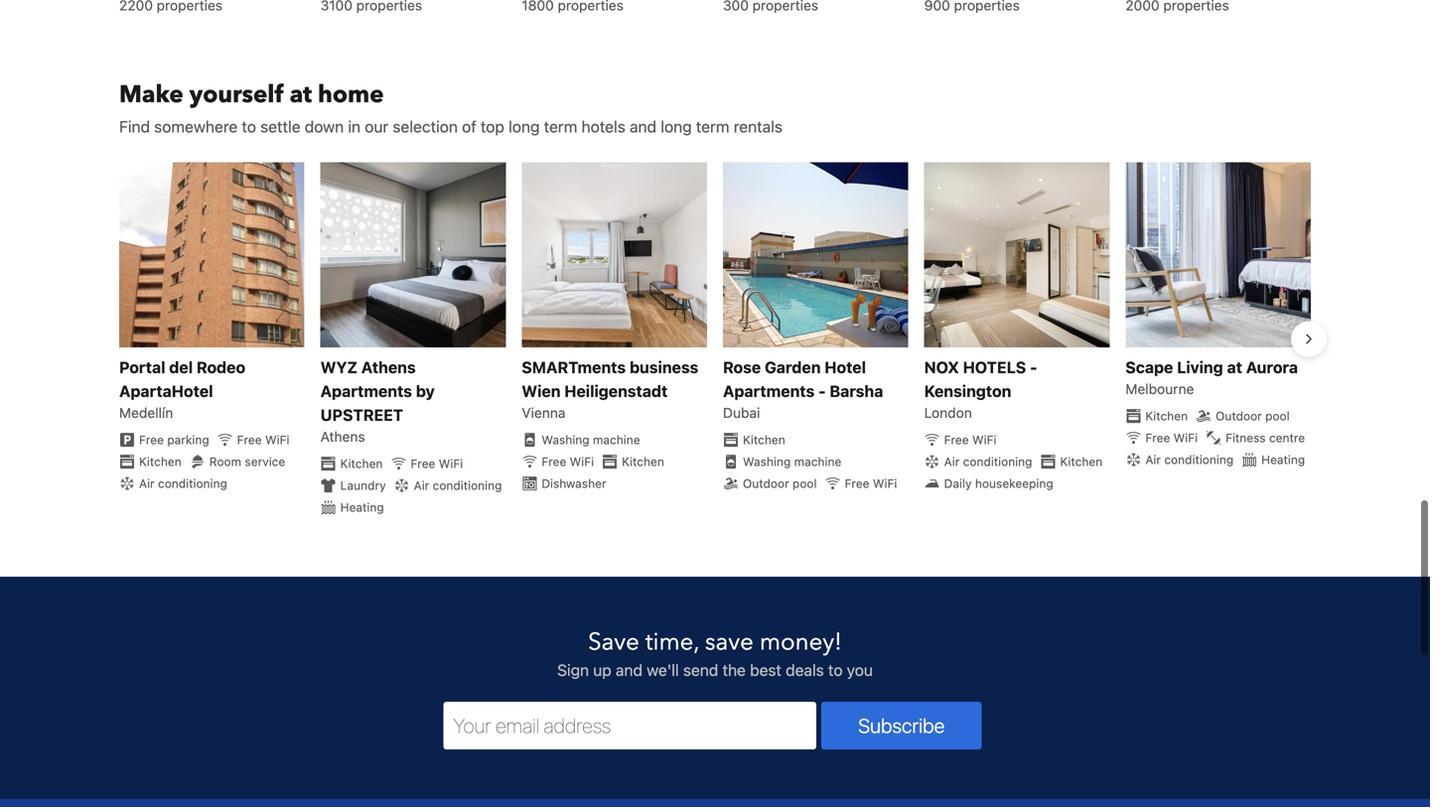 Task type: describe. For each thing, give the bounding box(es) containing it.
air down melbourne
[[1146, 453, 1162, 467]]

air up 'daily'
[[945, 455, 960, 469]]

1 vertical spatial outdoor pool
[[743, 477, 817, 491]]

2 long from the left
[[661, 117, 692, 136]]

upstreet
[[321, 406, 403, 425]]

free wifi up service
[[237, 433, 290, 447]]

we'll
[[647, 661, 679, 680]]

1 horizontal spatial outdoor
[[1216, 409, 1263, 423]]

wyz
[[321, 358, 358, 377]]

fitness centre
[[1226, 431, 1306, 445]]

del
[[169, 358, 193, 377]]

description for a11y image for garden
[[723, 162, 909, 348]]

description for a11y image for hotels
[[925, 162, 1110, 348]]

top
[[481, 117, 505, 136]]

at for aurora
[[1228, 358, 1243, 377]]

find
[[119, 117, 150, 136]]

nox
[[925, 358, 960, 377]]

london
[[925, 405, 973, 421]]

living
[[1178, 358, 1224, 377]]

0 vertical spatial athens
[[362, 358, 416, 377]]

heiligenstadt
[[565, 382, 668, 401]]

parking
[[167, 433, 209, 447]]

fitness
[[1226, 431, 1266, 445]]

and inside make yourself at home find somewhere to settle down in our selection of top long term hotels and long term rentals
[[630, 117, 657, 136]]

settle
[[260, 117, 301, 136]]

free down by
[[411, 457, 436, 471]]

1 term from the left
[[544, 117, 578, 136]]

Your email address email field
[[444, 702, 817, 750]]

0 vertical spatial outdoor pool
[[1216, 409, 1290, 423]]

0 vertical spatial washing
[[542, 433, 590, 447]]

save
[[588, 626, 640, 659]]

hotels
[[963, 358, 1027, 377]]

time,
[[646, 626, 699, 659]]

our
[[365, 117, 389, 136]]

1 vertical spatial washing machine
[[743, 455, 842, 469]]

the
[[723, 661, 746, 680]]

best
[[750, 661, 782, 680]]

air right laundry
[[414, 479, 429, 493]]

of
[[462, 117, 477, 136]]

2 term from the left
[[696, 117, 730, 136]]

1 vertical spatial machine
[[795, 455, 842, 469]]

daily housekeeping
[[945, 477, 1054, 491]]

to inside save time, save money! sign up and we'll send the best deals to you
[[829, 661, 843, 680]]

medellín
[[119, 405, 173, 421]]

rose
[[723, 358, 761, 377]]

1 vertical spatial outdoor
[[743, 477, 790, 491]]

description for a11y image for business
[[522, 162, 707, 348]]

free up the dishwasher
[[542, 455, 567, 469]]

free up room service
[[237, 433, 262, 447]]

and inside save time, save money! sign up and we'll send the best deals to you
[[616, 661, 643, 680]]

free down barsha
[[845, 477, 870, 491]]

dubai
[[723, 405, 760, 421]]

- inside nox hotels - kensington london
[[1031, 358, 1038, 377]]

scape living at aurora melbourne
[[1126, 358, 1299, 397]]

air conditioning up daily housekeeping
[[945, 455, 1033, 469]]

1 vertical spatial washing
[[743, 455, 791, 469]]

at for home
[[290, 78, 312, 111]]

wyz athens apartments by upstreet athens
[[321, 358, 435, 445]]

subscribe button
[[822, 702, 982, 750]]

description for a11y image for athens
[[321, 162, 506, 348]]

free wifi down melbourne
[[1146, 431, 1198, 445]]

air conditioning down parking
[[139, 477, 227, 491]]

free parking
[[139, 433, 209, 447]]

0 horizontal spatial machine
[[593, 433, 641, 447]]

free wifi down by
[[411, 457, 463, 471]]

home
[[318, 78, 384, 111]]

kensington
[[925, 382, 1012, 401]]

centre
[[1270, 431, 1306, 445]]

room
[[209, 455, 242, 469]]

free wifi left 'daily'
[[845, 477, 898, 491]]

nox hotels - kensington london
[[925, 358, 1038, 421]]

air conditioning down fitness
[[1146, 453, 1234, 467]]



Task type: vqa. For each thing, say whether or not it's contained in the screenshot.


Task type: locate. For each thing, give the bounding box(es) containing it.
heating down centre
[[1262, 453, 1306, 467]]

1 vertical spatial at
[[1228, 358, 1243, 377]]

daily
[[945, 477, 972, 491]]

0 horizontal spatial at
[[290, 78, 312, 111]]

- down the hotel
[[819, 382, 826, 401]]

1 horizontal spatial long
[[661, 117, 692, 136]]

up
[[593, 661, 612, 680]]

to
[[242, 117, 256, 136], [829, 661, 843, 680]]

0 horizontal spatial pool
[[793, 477, 817, 491]]

kitchen
[[1146, 409, 1188, 423], [743, 433, 786, 447], [139, 455, 182, 469], [622, 455, 665, 469], [1061, 455, 1103, 469], [340, 457, 383, 471]]

outdoor pool down dubai
[[743, 477, 817, 491]]

free down medellín
[[139, 433, 164, 447]]

0 vertical spatial pool
[[1266, 409, 1290, 423]]

hotel
[[825, 358, 867, 377]]

0 vertical spatial to
[[242, 117, 256, 136]]

at right living
[[1228, 358, 1243, 377]]

selection
[[393, 117, 458, 136]]

0 horizontal spatial -
[[819, 382, 826, 401]]

pool down rose garden hotel apartments - barsha dubai
[[793, 477, 817, 491]]

free down melbourne
[[1146, 431, 1171, 445]]

apartments
[[321, 382, 412, 401], [723, 382, 815, 401]]

sign
[[558, 661, 589, 680]]

machine down rose garden hotel apartments - barsha dubai
[[795, 455, 842, 469]]

2 description for a11y image from the left
[[321, 162, 506, 348]]

1 horizontal spatial outdoor pool
[[1216, 409, 1290, 423]]

outdoor pool
[[1216, 409, 1290, 423], [743, 477, 817, 491]]

description for a11y image for living
[[1126, 162, 1312, 348]]

1 vertical spatial and
[[616, 661, 643, 680]]

description for a11y image
[[119, 162, 305, 348], [321, 162, 506, 348], [522, 162, 707, 348], [723, 162, 909, 348], [925, 162, 1110, 348], [1126, 162, 1312, 348]]

machine down heiligenstadt on the left top
[[593, 433, 641, 447]]

aurora
[[1247, 358, 1299, 377]]

1 horizontal spatial washing machine
[[743, 455, 842, 469]]

0 horizontal spatial apartments
[[321, 382, 412, 401]]

0 vertical spatial and
[[630, 117, 657, 136]]

business
[[630, 358, 699, 377]]

washing down dubai
[[743, 455, 791, 469]]

and
[[630, 117, 657, 136], [616, 661, 643, 680]]

0 vertical spatial heating
[[1262, 453, 1306, 467]]

machine
[[593, 433, 641, 447], [795, 455, 842, 469]]

term
[[544, 117, 578, 136], [696, 117, 730, 136]]

outdoor down dubai
[[743, 477, 790, 491]]

long right hotels
[[661, 117, 692, 136]]

scape
[[1126, 358, 1174, 377]]

washing down vienna
[[542, 433, 590, 447]]

somewhere
[[154, 117, 238, 136]]

portal del rodeo apartahotel medellín
[[119, 358, 246, 421]]

melbourne
[[1126, 381, 1195, 397]]

to inside make yourself at home find somewhere to settle down in our selection of top long term hotels and long term rentals
[[242, 117, 256, 136]]

washing machine
[[542, 433, 641, 447], [743, 455, 842, 469]]

air
[[1146, 453, 1162, 467], [945, 455, 960, 469], [139, 477, 155, 491], [414, 479, 429, 493]]

outdoor pool up fitness
[[1216, 409, 1290, 423]]

athens
[[362, 358, 416, 377], [321, 429, 365, 445]]

rentals
[[734, 117, 783, 136]]

barsha
[[830, 382, 884, 401]]

in
[[348, 117, 361, 136]]

to left settle
[[242, 117, 256, 136]]

free down london
[[945, 433, 969, 447]]

make yourself at home find somewhere to settle down in our selection of top long term hotels and long term rentals
[[119, 78, 783, 136]]

air conditioning right laundry
[[414, 479, 502, 493]]

6 description for a11y image from the left
[[1126, 162, 1312, 348]]

wien
[[522, 382, 561, 401]]

garden
[[765, 358, 821, 377]]

pool up centre
[[1266, 409, 1290, 423]]

rodeo
[[197, 358, 246, 377]]

0 horizontal spatial term
[[544, 117, 578, 136]]

1 vertical spatial pool
[[793, 477, 817, 491]]

1 horizontal spatial machine
[[795, 455, 842, 469]]

term left hotels
[[544, 117, 578, 136]]

washing machine down dubai
[[743, 455, 842, 469]]

conditioning
[[1165, 453, 1234, 467], [963, 455, 1033, 469], [158, 477, 227, 491], [433, 479, 502, 493]]

washing
[[542, 433, 590, 447], [743, 455, 791, 469]]

1 vertical spatial athens
[[321, 429, 365, 445]]

save
[[705, 626, 754, 659]]

1 apartments from the left
[[321, 382, 412, 401]]

laundry
[[340, 479, 386, 493]]

air down free parking
[[139, 477, 155, 491]]

yourself
[[189, 78, 284, 111]]

0 horizontal spatial long
[[509, 117, 540, 136]]

washing machine up the dishwasher
[[542, 433, 641, 447]]

1 horizontal spatial to
[[829, 661, 843, 680]]

1 horizontal spatial at
[[1228, 358, 1243, 377]]

subscribe
[[859, 714, 945, 738]]

save time, save money! footer
[[0, 576, 1431, 808]]

dishwasher
[[542, 477, 607, 491]]

smartments
[[522, 358, 626, 377]]

you
[[847, 661, 873, 680]]

-
[[1031, 358, 1038, 377], [819, 382, 826, 401]]

0 horizontal spatial washing machine
[[542, 433, 641, 447]]

description for a11y image for del
[[119, 162, 305, 348]]

housekeeping
[[976, 477, 1054, 491]]

apartments inside rose garden hotel apartments - barsha dubai
[[723, 382, 815, 401]]

at up settle
[[290, 78, 312, 111]]

3 description for a11y image from the left
[[522, 162, 707, 348]]

outdoor
[[1216, 409, 1263, 423], [743, 477, 790, 491]]

0 vertical spatial washing machine
[[542, 433, 641, 447]]

at
[[290, 78, 312, 111], [1228, 358, 1243, 377]]

free wifi
[[1146, 431, 1198, 445], [237, 433, 290, 447], [945, 433, 997, 447], [542, 455, 594, 469], [411, 457, 463, 471], [845, 477, 898, 491]]

down
[[305, 117, 344, 136]]

long right "top"
[[509, 117, 540, 136]]

- inside rose garden hotel apartments - barsha dubai
[[819, 382, 826, 401]]

apartments down garden
[[723, 382, 815, 401]]

1 horizontal spatial washing
[[743, 455, 791, 469]]

0 horizontal spatial outdoor pool
[[743, 477, 817, 491]]

apartments inside wyz athens apartments by upstreet athens
[[321, 382, 412, 401]]

1 horizontal spatial heating
[[1262, 453, 1306, 467]]

by
[[416, 382, 435, 401]]

service
[[245, 455, 285, 469]]

make
[[119, 78, 183, 111]]

and right up
[[616, 661, 643, 680]]

- right the hotels
[[1031, 358, 1038, 377]]

5 description for a11y image from the left
[[925, 162, 1110, 348]]

hotels
[[582, 117, 626, 136]]

heating
[[1262, 453, 1306, 467], [340, 501, 384, 515]]

save time, save money! sign up and we'll send the best deals to you
[[558, 626, 873, 680]]

0 vertical spatial machine
[[593, 433, 641, 447]]

2 apartments from the left
[[723, 382, 815, 401]]

region
[[103, 154, 1431, 525]]

1 horizontal spatial apartments
[[723, 382, 815, 401]]

1 horizontal spatial term
[[696, 117, 730, 136]]

portal
[[119, 358, 165, 377]]

region containing portal del rodeo apartahotel
[[103, 154, 1431, 525]]

4 description for a11y image from the left
[[723, 162, 909, 348]]

outdoor up fitness
[[1216, 409, 1263, 423]]

0 vertical spatial outdoor
[[1216, 409, 1263, 423]]

0 horizontal spatial washing
[[542, 433, 590, 447]]

apartahotel
[[119, 382, 213, 401]]

free wifi down london
[[945, 433, 997, 447]]

rose garden hotel apartments - barsha dubai
[[723, 358, 884, 421]]

1 long from the left
[[509, 117, 540, 136]]

pool
[[1266, 409, 1290, 423], [793, 477, 817, 491]]

0 horizontal spatial heating
[[340, 501, 384, 515]]

smartments business wien heiligenstadt vienna
[[522, 358, 699, 421]]

athens down upstreet
[[321, 429, 365, 445]]

athens right wyz
[[362, 358, 416, 377]]

at inside make yourself at home find somewhere to settle down in our selection of top long term hotels and long term rentals
[[290, 78, 312, 111]]

heating down laundry
[[340, 501, 384, 515]]

1 vertical spatial heating
[[340, 501, 384, 515]]

0 vertical spatial at
[[290, 78, 312, 111]]

0 horizontal spatial outdoor
[[743, 477, 790, 491]]

air conditioning
[[1146, 453, 1234, 467], [945, 455, 1033, 469], [139, 477, 227, 491], [414, 479, 502, 493]]

1 vertical spatial -
[[819, 382, 826, 401]]

to left you
[[829, 661, 843, 680]]

0 horizontal spatial to
[[242, 117, 256, 136]]

term left rentals
[[696, 117, 730, 136]]

1 horizontal spatial -
[[1031, 358, 1038, 377]]

apartments up upstreet
[[321, 382, 412, 401]]

vienna
[[522, 405, 566, 421]]

money!
[[760, 626, 843, 659]]

deals
[[786, 661, 824, 680]]

free
[[1146, 431, 1171, 445], [139, 433, 164, 447], [237, 433, 262, 447], [945, 433, 969, 447], [542, 455, 567, 469], [411, 457, 436, 471], [845, 477, 870, 491]]

room service
[[209, 455, 285, 469]]

1 vertical spatial to
[[829, 661, 843, 680]]

0 vertical spatial -
[[1031, 358, 1038, 377]]

send
[[683, 661, 719, 680]]

long
[[509, 117, 540, 136], [661, 117, 692, 136]]

1 description for a11y image from the left
[[119, 162, 305, 348]]

at inside scape living at aurora melbourne
[[1228, 358, 1243, 377]]

and right hotels
[[630, 117, 657, 136]]

free wifi up the dishwasher
[[542, 455, 594, 469]]

1 horizontal spatial pool
[[1266, 409, 1290, 423]]

wifi
[[1174, 431, 1198, 445], [265, 433, 290, 447], [973, 433, 997, 447], [570, 455, 594, 469], [439, 457, 463, 471], [873, 477, 898, 491]]



